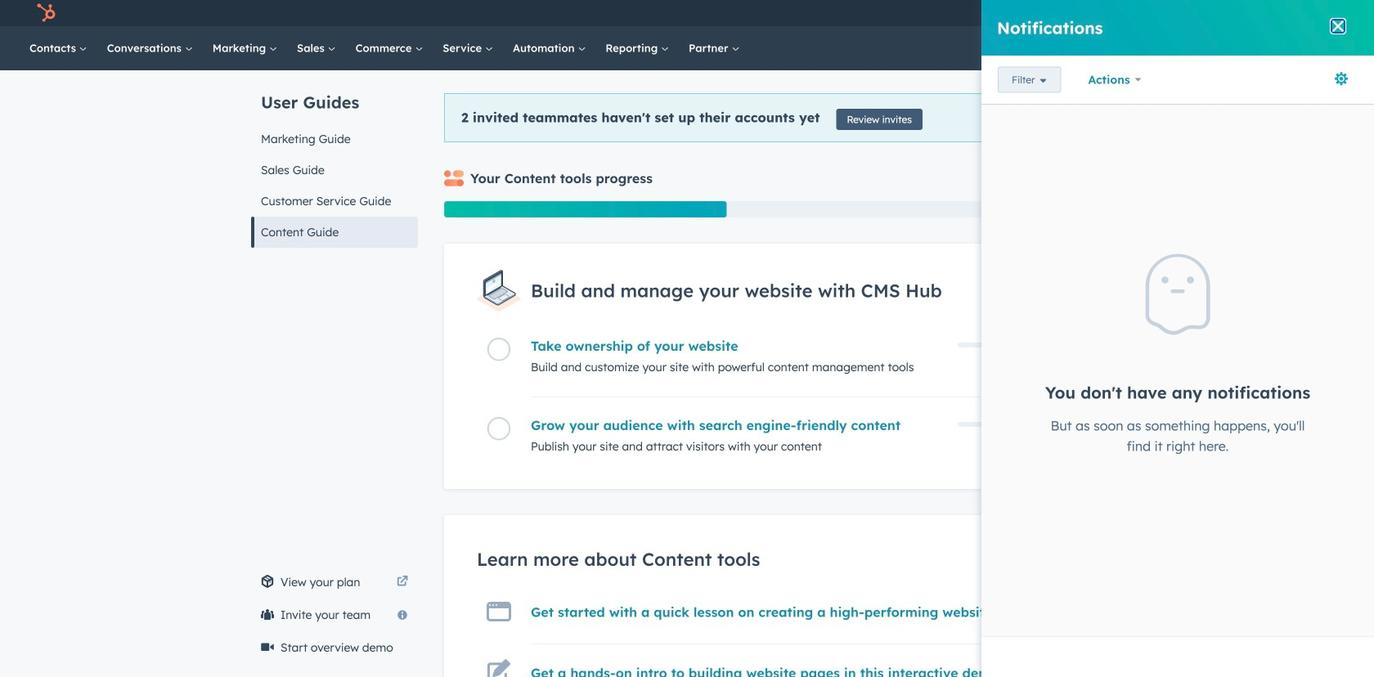 Task type: vqa. For each thing, say whether or not it's contained in the screenshot.
Onboarding.Steps.Finalstep.Title image
no



Task type: describe. For each thing, give the bounding box(es) containing it.
link opens in a new window image
[[397, 577, 408, 588]]

marketplaces image
[[1163, 7, 1178, 22]]

link opens in a new window image
[[397, 573, 408, 592]]



Task type: locate. For each thing, give the bounding box(es) containing it.
user guides element
[[251, 70, 418, 248]]

menu
[[1044, 0, 1354, 26]]

progress bar
[[444, 201, 727, 218]]

Search HubSpot search field
[[1132, 34, 1317, 62]]

garebear orlando image
[[1287, 6, 1301, 20]]



